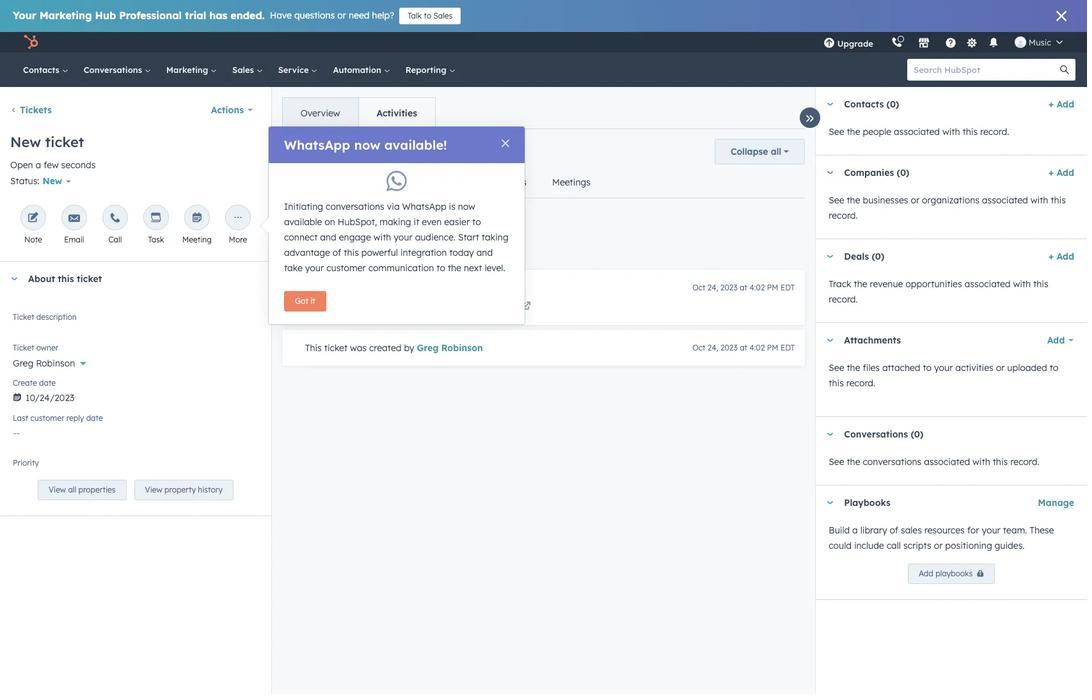 Task type: vqa. For each thing, say whether or not it's contained in the screenshot.
the leftmost emails,
no



Task type: locate. For each thing, give the bounding box(es) containing it.
associated down "contacts (0)" dropdown button
[[894, 126, 940, 138]]

contacts inside dropdown button
[[845, 99, 884, 110]]

view for view all properties
[[49, 485, 66, 495]]

ended.
[[231, 9, 265, 22]]

robinson inside popup button
[[36, 358, 75, 370]]

your left 'activities'
[[935, 362, 953, 374]]

the inside the 'track the revenue opportunities associated with this record.'
[[854, 278, 868, 290]]

activity inside 'element'
[[335, 282, 369, 294]]

1 horizontal spatial of
[[890, 525, 899, 536]]

customer up ticket activity
[[327, 262, 366, 274]]

add for track the revenue opportunities associated with this record.
[[1057, 251, 1075, 262]]

0 horizontal spatial customer
[[30, 414, 64, 423]]

tickets link
[[10, 104, 52, 116]]

your inside "see the files attached to your activities or uploaded to this record."
[[935, 362, 953, 374]]

filter up engage
[[327, 216, 350, 227]]

0 vertical spatial 4:02
[[750, 283, 765, 293]]

1 view from the left
[[49, 485, 66, 495]]

see down companies
[[829, 195, 845, 206]]

priority
[[13, 459, 39, 468]]

menu
[[815, 32, 1072, 52]]

caret image for deals
[[827, 255, 834, 258]]

tickets
[[20, 104, 52, 116]]

+ add
[[1049, 99, 1075, 110], [1049, 167, 1075, 179], [1049, 251, 1075, 262]]

reply
[[66, 414, 84, 423]]

0 horizontal spatial greg robinson button
[[305, 298, 371, 314]]

last
[[13, 414, 28, 423]]

0 vertical spatial ticket
[[305, 282, 332, 294]]

sales
[[434, 11, 453, 20], [232, 65, 257, 75]]

3 + add button from the top
[[1049, 249, 1075, 264]]

making
[[380, 216, 411, 228]]

caret image inside deals (0) dropdown button
[[827, 255, 834, 258]]

integration
[[401, 247, 447, 259]]

see inside see the businesses or organizations associated with this record.
[[829, 195, 845, 206]]

greg robinson inside popup button
[[13, 358, 75, 370]]

the down the conversations (0) at the bottom of the page
[[847, 456, 861, 468]]

0 horizontal spatial all
[[68, 485, 76, 495]]

or right 'activities'
[[997, 362, 1005, 374]]

1 horizontal spatial marketing
[[166, 65, 211, 75]]

add inside the add popup button
[[1048, 335, 1065, 346]]

record. down "search hubspot" search box
[[981, 126, 1010, 138]]

24,
[[708, 283, 719, 293], [708, 343, 719, 353]]

1 vertical spatial 24,
[[708, 343, 719, 353]]

(0) up businesses
[[897, 167, 910, 179]]

filter down initiating
[[285, 216, 306, 227]]

0 horizontal spatial filter
[[285, 216, 306, 227]]

this inside the 'track the revenue opportunities associated with this record.'
[[1034, 278, 1049, 290]]

0 vertical spatial and
[[320, 232, 337, 243]]

2 filter from the left
[[327, 216, 350, 227]]

all for collapse
[[771, 146, 782, 157]]

to down the integration
[[437, 262, 446, 274]]

it left even
[[414, 216, 420, 228]]

1 + from the top
[[1049, 99, 1054, 110]]

1 vertical spatial greg robinson
[[13, 358, 75, 370]]

of up the call
[[890, 525, 899, 536]]

add playbooks
[[919, 569, 973, 579]]

the down today
[[448, 262, 462, 274]]

navigation up is
[[282, 167, 604, 198]]

1 vertical spatial caret image
[[827, 433, 834, 436]]

overview
[[301, 108, 340, 119]]

or inside "see the files attached to your activities or uploaded to this record."
[[997, 362, 1005, 374]]

2 + add button from the top
[[1049, 165, 1075, 181]]

notifications button
[[983, 32, 1005, 52]]

reporting link
[[398, 52, 463, 87]]

new inside popup button
[[43, 176, 62, 187]]

it
[[414, 216, 420, 228], [311, 296, 315, 306]]

1 horizontal spatial all
[[771, 146, 782, 157]]

activity for filter
[[353, 216, 387, 227]]

level.
[[485, 262, 506, 274]]

ticket inside 'element'
[[305, 282, 332, 294]]

communication
[[369, 262, 434, 274]]

2 pm from the top
[[767, 343, 779, 353]]

caret image inside attachments dropdown button
[[827, 339, 834, 342]]

associated right opportunities
[[965, 278, 1011, 290]]

0 vertical spatial ticket
[[45, 133, 84, 151]]

3 + from the top
[[1049, 251, 1054, 262]]

1 horizontal spatial a
[[853, 525, 858, 536]]

1 + add from the top
[[1049, 99, 1075, 110]]

+ add button for track the revenue opportunities associated with this record.
[[1049, 249, 1075, 264]]

a inside build a library of sales resources for your team. these could include call scripts or positioning guides.
[[853, 525, 858, 536]]

0 vertical spatial at
[[740, 283, 748, 293]]

contacts (0)
[[845, 99, 900, 110]]

1 vertical spatial 4:02
[[750, 343, 765, 353]]

2 caret image from the top
[[827, 433, 834, 436]]

(0) inside dropdown button
[[887, 99, 900, 110]]

view all properties link
[[38, 480, 126, 501]]

now up notes
[[354, 137, 381, 153]]

to right 'talk' in the left of the page
[[424, 11, 432, 20]]

view left "property"
[[145, 485, 162, 495]]

add for see the people associated with this record.
[[1057, 99, 1075, 110]]

2 vertical spatial robinson
[[36, 358, 75, 370]]

2 vertical spatial caret image
[[827, 502, 834, 505]]

collapse all
[[731, 146, 782, 157]]

the for see the businesses or organizations associated with this record.
[[847, 195, 861, 206]]

pm inside ticket activity 'element'
[[767, 283, 779, 293]]

view for view property history
[[145, 485, 162, 495]]

3 caret image from the top
[[827, 502, 834, 505]]

marketing left "hub"
[[40, 9, 92, 22]]

navigation up whatsapp now available! in the top left of the page
[[282, 97, 436, 129]]

see
[[829, 126, 845, 138], [829, 195, 845, 206], [829, 362, 845, 374], [829, 456, 845, 468]]

1 vertical spatial conversations
[[863, 456, 922, 468]]

0 vertical spatial now
[[354, 137, 381, 153]]

view inside "link"
[[49, 485, 66, 495]]

october 2023 feed
[[272, 129, 816, 382]]

1 filter from the left
[[285, 216, 306, 227]]

ticket inside dropdown button
[[77, 274, 102, 285]]

1 horizontal spatial customer
[[327, 262, 366, 274]]

settings link
[[965, 36, 981, 49]]

0 vertical spatial conversations
[[326, 201, 385, 213]]

0 horizontal spatial conversations
[[84, 65, 145, 75]]

robinson down owner
[[36, 358, 75, 370]]

0 vertical spatial greg robinson
[[305, 300, 371, 312]]

sales link
[[225, 52, 271, 87]]

contacts link
[[15, 52, 76, 87]]

greg robinson button right by
[[417, 341, 483, 356]]

link opens in a new window image
[[522, 300, 531, 315], [522, 302, 531, 312]]

navigation
[[282, 97, 436, 129], [282, 167, 604, 198]]

associated inside the 'track the revenue opportunities associated with this record.'
[[965, 278, 1011, 290]]

customer
[[327, 262, 366, 274], [30, 414, 64, 423]]

see for see the people associated with this record.
[[829, 126, 845, 138]]

at inside ticket activity 'element'
[[740, 283, 748, 293]]

greg robinson inside ticket activity 'element'
[[305, 300, 371, 312]]

to right uploaded
[[1050, 362, 1059, 374]]

the left people
[[847, 126, 861, 138]]

4 see from the top
[[829, 456, 845, 468]]

1 oct from the top
[[693, 283, 706, 293]]

1 vertical spatial ticket
[[77, 274, 102, 285]]

conversations for conversations (0)
[[845, 429, 908, 440]]

ticket
[[305, 282, 332, 294], [13, 313, 34, 322], [13, 343, 34, 353]]

menu item
[[883, 32, 885, 52]]

robinson down ticket activity
[[330, 300, 371, 312]]

files
[[863, 362, 880, 374]]

the down companies
[[847, 195, 861, 206]]

1 vertical spatial activity
[[335, 282, 369, 294]]

close image
[[1057, 11, 1067, 21]]

+ add for see the people associated with this record.
[[1049, 99, 1075, 110]]

view down select an option
[[49, 485, 66, 495]]

2 view from the left
[[145, 485, 162, 495]]

with inside see the businesses or organizations associated with this record.
[[1031, 195, 1049, 206]]

manage
[[1039, 497, 1075, 509]]

and
[[320, 232, 337, 243], [477, 247, 493, 259]]

this inside "see the files attached to your activities or uploaded to this record."
[[829, 378, 844, 389]]

calls
[[458, 177, 478, 188]]

your
[[394, 232, 413, 243], [305, 262, 324, 274], [935, 362, 953, 374], [982, 525, 1001, 536]]

or inside build a library of sales resources for your team. these could include call scripts or positioning guides.
[[934, 540, 943, 552]]

customer right last
[[30, 414, 64, 423]]

0 vertical spatial edt
[[781, 283, 795, 293]]

greg robinson button inside ticket activity 'element'
[[305, 298, 371, 314]]

caret image left companies
[[827, 171, 834, 174]]

1 pm from the top
[[767, 283, 779, 293]]

ticket inside october 2023 feed
[[324, 342, 348, 354]]

Search HubSpot search field
[[908, 59, 1065, 81]]

last customer reply date
[[13, 414, 103, 423]]

new for new ticket
[[10, 133, 41, 151]]

see up playbooks
[[829, 456, 845, 468]]

0 horizontal spatial contacts
[[23, 65, 62, 75]]

all
[[771, 146, 782, 157], [68, 485, 76, 495]]

ticket up open a few seconds
[[45, 133, 84, 151]]

caret image inside the playbooks dropdown button
[[827, 502, 834, 505]]

add for see the businesses or organizations associated with this record.
[[1057, 167, 1075, 179]]

now right is
[[458, 201, 476, 213]]

the left files
[[847, 362, 861, 374]]

businesses
[[863, 195, 909, 206]]

a for library
[[853, 525, 858, 536]]

new down open a few seconds
[[43, 176, 62, 187]]

2 link opens in a new window image from the top
[[522, 302, 531, 312]]

of inside build a library of sales resources for your team. these could include call scripts or positioning guides.
[[890, 525, 899, 536]]

1 horizontal spatial contacts
[[845, 99, 884, 110]]

1 vertical spatial it
[[311, 296, 315, 306]]

0 vertical spatial date
[[39, 379, 56, 388]]

1 horizontal spatial view
[[145, 485, 162, 495]]

2 vertical spatial + add
[[1049, 251, 1075, 262]]

conversations down the conversations (0) at the bottom of the page
[[863, 456, 922, 468]]

activity
[[353, 216, 387, 227], [335, 282, 369, 294]]

ticket up got it
[[305, 282, 332, 294]]

robinson right by
[[442, 342, 483, 354]]

all inside popup button
[[771, 146, 782, 157]]

calls button
[[446, 167, 491, 198]]

your inside build a library of sales resources for your team. these could include call scripts or positioning guides.
[[982, 525, 1001, 536]]

deals
[[845, 251, 869, 262]]

companies (0) button
[[816, 156, 1044, 190]]

0 vertical spatial robinson
[[330, 300, 371, 312]]

1 horizontal spatial conversations
[[845, 429, 908, 440]]

1 4:02 from the top
[[750, 283, 765, 293]]

0 vertical spatial oct
[[693, 283, 706, 293]]

add playbooks button
[[908, 564, 996, 584]]

talk to sales
[[408, 11, 453, 20]]

positioning
[[946, 540, 993, 552]]

greg right by
[[417, 342, 439, 354]]

this inside initiating conversations via whatsapp is now available on hubspot, making it even easier to connect and engage with your audience. start taking advantage of this powerful integration today and take your customer communication to the next level.
[[344, 247, 359, 259]]

greg robinson down ticket activity
[[305, 300, 371, 312]]

0 vertical spatial navigation
[[282, 97, 436, 129]]

1 + add button from the top
[[1049, 97, 1075, 112]]

see left files
[[829, 362, 845, 374]]

ticket left "description"
[[13, 313, 34, 322]]

ticket activity
[[305, 282, 369, 294]]

0 vertical spatial + add
[[1049, 99, 1075, 110]]

contacts
[[23, 65, 62, 75], [845, 99, 884, 110]]

(0) up people
[[887, 99, 900, 110]]

record. up deals
[[829, 210, 858, 222]]

1 horizontal spatial greg robinson button
[[417, 341, 483, 356]]

build a library of sales resources for your team. these could include call scripts or positioning guides.
[[829, 525, 1055, 552]]

2 vertical spatial greg
[[13, 358, 33, 370]]

with inside the 'track the revenue opportunities associated with this record.'
[[1014, 278, 1031, 290]]

0 horizontal spatial whatsapp
[[284, 137, 350, 153]]

0 vertical spatial sales
[[434, 11, 453, 20]]

playbooks
[[845, 497, 891, 509]]

initiating
[[284, 201, 323, 213]]

the for see the people associated with this record.
[[847, 126, 861, 138]]

manage link
[[1039, 495, 1075, 511]]

easier
[[444, 216, 470, 228]]

more
[[229, 235, 247, 245]]

ticket left owner
[[13, 343, 34, 353]]

caret image inside "contacts (0)" dropdown button
[[827, 103, 834, 106]]

a left few
[[36, 159, 41, 171]]

1 horizontal spatial robinson
[[330, 300, 371, 312]]

about this ticket button
[[0, 262, 258, 297]]

0 vertical spatial customer
[[327, 262, 366, 274]]

conversations up hubspot, in the top of the page
[[326, 201, 385, 213]]

caret image left about
[[10, 278, 18, 281]]

2 horizontal spatial greg
[[417, 342, 439, 354]]

0 horizontal spatial greg
[[13, 358, 33, 370]]

0 vertical spatial greg
[[305, 300, 327, 312]]

all down the option
[[68, 485, 76, 495]]

1 horizontal spatial now
[[458, 201, 476, 213]]

0 horizontal spatial view
[[49, 485, 66, 495]]

robinson
[[330, 300, 371, 312], [442, 342, 483, 354], [36, 358, 75, 370]]

(0) up see the conversations associated with this record.
[[911, 429, 924, 440]]

associated right 'organizations'
[[983, 195, 1029, 206]]

1 vertical spatial +
[[1049, 167, 1054, 179]]

caret image left deals
[[827, 255, 834, 258]]

trial
[[185, 9, 206, 22]]

greg down ticket activity
[[305, 300, 327, 312]]

1 vertical spatial + add
[[1049, 167, 1075, 179]]

greg robinson down owner
[[13, 358, 75, 370]]

or left need
[[338, 10, 346, 21]]

greg robinson button
[[13, 351, 258, 372]]

0 vertical spatial +
[[1049, 99, 1054, 110]]

Search activities search field
[[282, 139, 401, 165]]

1 horizontal spatial filter
[[327, 216, 350, 227]]

1 horizontal spatial new
[[43, 176, 62, 187]]

1 edt from the top
[[781, 283, 795, 293]]

see inside "see the files attached to your activities or uploaded to this record."
[[829, 362, 845, 374]]

0 vertical spatial marketing
[[40, 9, 92, 22]]

1 horizontal spatial it
[[414, 216, 420, 228]]

0 horizontal spatial greg robinson
[[13, 358, 75, 370]]

1 oct 24, 2023 at 4:02 pm edt from the top
[[693, 283, 795, 293]]

uploaded
[[1008, 362, 1048, 374]]

ticket down email
[[77, 274, 102, 285]]

conversations (0)
[[845, 429, 924, 440]]

1 at from the top
[[740, 283, 748, 293]]

2 vertical spatial ticket
[[13, 343, 34, 353]]

collapse
[[731, 146, 769, 157]]

0 horizontal spatial it
[[311, 296, 315, 306]]

track
[[829, 278, 852, 290]]

greg up create
[[13, 358, 33, 370]]

edt inside ticket activity 'element'
[[781, 283, 795, 293]]

ticket left was at the left
[[324, 342, 348, 354]]

settings image
[[967, 37, 978, 49]]

(0) right deals
[[872, 251, 885, 262]]

marketing down trial
[[166, 65, 211, 75]]

ticket for new ticket
[[45, 133, 84, 151]]

caret image inside companies (0) dropdown button
[[827, 171, 834, 174]]

1 vertical spatial oct 24, 2023 at 4:02 pm edt
[[693, 343, 795, 353]]

this
[[305, 342, 322, 354]]

3 see from the top
[[829, 362, 845, 374]]

1 horizontal spatial greg
[[305, 300, 327, 312]]

1 vertical spatial 2023
[[721, 283, 738, 293]]

1 vertical spatial at
[[740, 343, 748, 353]]

3 + add from the top
[[1049, 251, 1075, 262]]

new ticket
[[10, 133, 84, 151]]

of down engage
[[333, 247, 341, 259]]

navigation containing notes
[[282, 167, 604, 198]]

0 horizontal spatial conversations
[[326, 201, 385, 213]]

activity for ticket
[[335, 282, 369, 294]]

the
[[847, 126, 861, 138], [847, 195, 861, 206], [448, 262, 462, 274], [854, 278, 868, 290], [847, 362, 861, 374], [847, 456, 861, 468]]

(0)
[[887, 99, 900, 110], [897, 167, 910, 179], [872, 251, 885, 262], [911, 429, 924, 440]]

talk to sales button
[[400, 8, 461, 24]]

call image
[[109, 213, 121, 225]]

0 vertical spatial 2023
[[327, 246, 350, 259]]

greg inside button
[[305, 300, 327, 312]]

a right build
[[853, 525, 858, 536]]

deals (0) button
[[816, 239, 1044, 274]]

1 navigation from the top
[[282, 97, 436, 129]]

caret image inside conversations (0) dropdown button
[[827, 433, 834, 436]]

navigation containing overview
[[282, 97, 436, 129]]

guides.
[[995, 540, 1025, 552]]

the right track
[[854, 278, 868, 290]]

all right collapse
[[771, 146, 782, 157]]

2 4:02 from the top
[[750, 343, 765, 353]]

1 vertical spatial now
[[458, 201, 476, 213]]

1 vertical spatial ticket
[[13, 313, 34, 322]]

contacts up people
[[845, 99, 884, 110]]

date right 'reply'
[[86, 414, 103, 423]]

0 horizontal spatial new
[[10, 133, 41, 151]]

caret image left contacts (0)
[[827, 103, 834, 106]]

1 vertical spatial + add button
[[1049, 165, 1075, 181]]

2 + add from the top
[[1049, 167, 1075, 179]]

1 24, from the top
[[708, 283, 719, 293]]

1 horizontal spatial conversations
[[863, 456, 922, 468]]

caret image left the attachments
[[827, 339, 834, 342]]

1 vertical spatial conversations
[[845, 429, 908, 440]]

menu containing music
[[815, 32, 1072, 52]]

or down resources at the bottom right
[[934, 540, 943, 552]]

1 horizontal spatial whatsapp
[[402, 201, 447, 213]]

caret image
[[827, 103, 834, 106], [827, 171, 834, 174], [10, 278, 18, 281], [827, 339, 834, 342]]

1 caret image from the top
[[827, 255, 834, 258]]

2 + from the top
[[1049, 167, 1054, 179]]

marketing
[[40, 9, 92, 22], [166, 65, 211, 75]]

greg robinson button down ticket activity
[[305, 298, 371, 314]]

the inside "see the files attached to your activities or uploaded to this record."
[[847, 362, 861, 374]]

1 horizontal spatial greg robinson
[[305, 300, 371, 312]]

notifications image
[[988, 38, 1000, 49]]

0 vertical spatial contacts
[[23, 65, 62, 75]]

your right for
[[982, 525, 1001, 536]]

record. down files
[[847, 378, 876, 389]]

or right businesses
[[911, 195, 920, 206]]

caret image inside about this ticket dropdown button
[[10, 278, 18, 281]]

the inside see the businesses or organizations associated with this record.
[[847, 195, 861, 206]]

1 vertical spatial a
[[853, 525, 858, 536]]

it inside initiating conversations via whatsapp is now available on hubspot, making it even easier to connect and engage with your audience. start taking advantage of this powerful integration today and take your customer communication to the next level.
[[414, 216, 420, 228]]

caret image up build
[[827, 502, 834, 505]]

sales up actions popup button
[[232, 65, 257, 75]]

0 horizontal spatial date
[[39, 379, 56, 388]]

activity down powerful at the left
[[335, 282, 369, 294]]

activity up engage
[[353, 216, 387, 227]]

it right got
[[311, 296, 315, 306]]

caret image for conversations
[[827, 433, 834, 436]]

1 vertical spatial of
[[890, 525, 899, 536]]

record. down track
[[829, 294, 858, 305]]

record. up manage at the right
[[1011, 456, 1040, 468]]

team.
[[1004, 525, 1028, 536]]

2 vertical spatial +
[[1049, 251, 1054, 262]]

select an option button
[[13, 457, 258, 478]]

2 see from the top
[[829, 195, 845, 206]]

track the revenue opportunities associated with this record.
[[829, 278, 1049, 305]]

see the conversations associated with this record.
[[829, 456, 1040, 468]]

contacts down hubspot link at the top left of page
[[23, 65, 62, 75]]

1 vertical spatial and
[[477, 247, 493, 259]]

2 navigation from the top
[[282, 167, 604, 198]]

caret image for contacts
[[827, 103, 834, 106]]

1 vertical spatial marketing
[[166, 65, 211, 75]]

caret image left the conversations (0) at the bottom of the page
[[827, 433, 834, 436]]

0 vertical spatial of
[[333, 247, 341, 259]]

0 vertical spatial a
[[36, 159, 41, 171]]

ticket for ticket description
[[13, 313, 34, 322]]

and down on
[[320, 232, 337, 243]]

help image
[[945, 38, 957, 49]]

whatsapp down overview link
[[284, 137, 350, 153]]

see the files attached to your activities or uploaded to this record.
[[829, 362, 1059, 389]]

whatsapp up even
[[402, 201, 447, 213]]

new button
[[39, 173, 79, 190]]

1 vertical spatial pm
[[767, 343, 779, 353]]

1 see from the top
[[829, 126, 845, 138]]

new up open
[[10, 133, 41, 151]]

0 vertical spatial new
[[10, 133, 41, 151]]

1 horizontal spatial date
[[86, 414, 103, 423]]

2 vertical spatial + add button
[[1049, 249, 1075, 264]]

robinson inside ticket activity 'element'
[[330, 300, 371, 312]]

1 link opens in a new window image from the top
[[522, 300, 531, 315]]

ticket activity element
[[282, 270, 805, 325]]

greg robinson button
[[305, 298, 371, 314], [417, 341, 483, 356]]

automation
[[333, 65, 384, 75]]

all inside "link"
[[68, 485, 76, 495]]

see left people
[[829, 126, 845, 138]]

oct
[[693, 283, 706, 293], [693, 343, 706, 353]]

0 horizontal spatial sales
[[232, 65, 257, 75]]

2 edt from the top
[[781, 343, 795, 353]]

1 vertical spatial contacts
[[845, 99, 884, 110]]

caret image
[[827, 255, 834, 258], [827, 433, 834, 436], [827, 502, 834, 505]]

note image
[[27, 213, 39, 225]]

0 vertical spatial greg robinson button
[[305, 298, 371, 314]]

record.
[[981, 126, 1010, 138], [829, 210, 858, 222], [829, 294, 858, 305], [847, 378, 876, 389], [1011, 456, 1040, 468]]

next
[[464, 262, 482, 274]]

sales right 'talk' in the left of the page
[[434, 11, 453, 20]]

conversations inside dropdown button
[[845, 429, 908, 440]]

1 horizontal spatial sales
[[434, 11, 453, 20]]

filter for filter by:
[[285, 216, 306, 227]]

1 vertical spatial edt
[[781, 343, 795, 353]]

(0) for conversations (0)
[[911, 429, 924, 440]]

automation link
[[325, 52, 398, 87]]

edt
[[781, 283, 795, 293], [781, 343, 795, 353]]

date right create
[[39, 379, 56, 388]]

and up level.
[[477, 247, 493, 259]]

search image
[[1061, 65, 1070, 74]]

1 vertical spatial oct
[[693, 343, 706, 353]]

1 vertical spatial all
[[68, 485, 76, 495]]

1 vertical spatial greg robinson button
[[417, 341, 483, 356]]

view
[[49, 485, 66, 495], [145, 485, 162, 495]]

got it button
[[284, 291, 326, 312]]

this inside dropdown button
[[58, 274, 74, 285]]

the for see the conversations associated with this record.
[[847, 456, 861, 468]]



Task type: describe. For each thing, give the bounding box(es) containing it.
owner
[[36, 343, 58, 353]]

engage
[[339, 232, 371, 243]]

see for see the files attached to your activities or uploaded to this record.
[[829, 362, 845, 374]]

oct inside ticket activity 'element'
[[693, 283, 706, 293]]

by:
[[309, 216, 321, 227]]

notes
[[354, 177, 379, 188]]

advantage
[[284, 247, 330, 259]]

filter for filter activity (10/17)
[[327, 216, 350, 227]]

(0) for deals (0)
[[872, 251, 885, 262]]

whatsapp now available!
[[284, 137, 447, 153]]

conversations link
[[76, 52, 159, 87]]

your marketing hub professional trial has ended. have questions or need help?
[[13, 9, 394, 22]]

of inside initiating conversations via whatsapp is now available on hubspot, making it even easier to connect and engage with your audience. start taking advantage of this powerful integration today and take your customer communication to the next level.
[[333, 247, 341, 259]]

task
[[148, 235, 164, 245]]

new for new
[[43, 176, 62, 187]]

2 vertical spatial 2023
[[721, 343, 738, 353]]

24, inside ticket activity 'element'
[[708, 283, 719, 293]]

users
[[459, 216, 483, 227]]

companies (0)
[[845, 167, 910, 179]]

conversations inside initiating conversations via whatsapp is now available on hubspot, making it even easier to connect and engage with your audience. start taking advantage of this powerful integration today and take your customer communication to the next level.
[[326, 201, 385, 213]]

0 vertical spatial whatsapp
[[284, 137, 350, 153]]

overview link
[[283, 98, 358, 129]]

caret image for companies
[[827, 171, 834, 174]]

all users button
[[437, 209, 500, 234]]

view property history
[[145, 485, 223, 495]]

service link
[[271, 52, 325, 87]]

+ add button for see the people associated with this record.
[[1049, 97, 1075, 112]]

the for track the revenue opportunities associated with this record.
[[854, 278, 868, 290]]

2023 inside ticket activity 'element'
[[721, 283, 738, 293]]

+ for with
[[1049, 167, 1054, 179]]

create
[[13, 379, 37, 388]]

attachments button
[[816, 323, 1034, 358]]

see for see the businesses or organizations associated with this record.
[[829, 195, 845, 206]]

more image
[[232, 213, 244, 225]]

2 oct from the top
[[693, 343, 706, 353]]

your
[[13, 9, 36, 22]]

marketing link
[[159, 52, 225, 87]]

upgrade image
[[824, 38, 835, 49]]

available
[[284, 216, 322, 228]]

caret image for about
[[10, 278, 18, 281]]

professional
[[119, 9, 182, 22]]

ticket for this ticket was created by greg robinson
[[324, 342, 348, 354]]

ticket for ticket owner
[[13, 343, 34, 353]]

view all properties
[[49, 485, 116, 495]]

these
[[1030, 525, 1055, 536]]

+ add for see the businesses or organizations associated with this record.
[[1049, 167, 1075, 179]]

about this ticket
[[28, 274, 102, 285]]

contacts for contacts
[[23, 65, 62, 75]]

close image
[[502, 140, 510, 147]]

0 horizontal spatial and
[[320, 232, 337, 243]]

meetings button
[[540, 167, 604, 198]]

tasks
[[504, 177, 527, 188]]

available!
[[385, 137, 447, 153]]

task image
[[150, 213, 162, 225]]

1 horizontal spatial and
[[477, 247, 493, 259]]

for
[[968, 525, 980, 536]]

hubspot link
[[15, 35, 48, 50]]

calling icon image
[[892, 37, 903, 49]]

whatsapp inside initiating conversations via whatsapp is now available on hubspot, making it even easier to connect and engage with your audience. start taking advantage of this powerful integration today and take your customer communication to the next level.
[[402, 201, 447, 213]]

activities link
[[358, 98, 435, 129]]

2 oct 24, 2023 at 4:02 pm edt from the top
[[693, 343, 795, 353]]

on
[[325, 216, 335, 228]]

customer inside initiating conversations via whatsapp is now available on hubspot, making it even easier to connect and engage with your audience. start taking advantage of this powerful integration today and take your customer communication to the next level.
[[327, 262, 366, 274]]

+ for this
[[1049, 251, 1054, 262]]

email image
[[68, 213, 80, 225]]

to right attached
[[923, 362, 932, 374]]

record. inside see the businesses or organizations associated with this record.
[[829, 210, 858, 222]]

about
[[28, 274, 55, 285]]

october 2023
[[285, 246, 350, 259]]

now inside initiating conversations via whatsapp is now available on hubspot, making it even easier to connect and engage with your audience. start taking advantage of this powerful integration today and take your customer communication to the next level.
[[458, 201, 476, 213]]

property
[[165, 485, 196, 495]]

start
[[458, 232, 479, 243]]

your down (10/17)
[[394, 232, 413, 243]]

marketplaces button
[[911, 32, 938, 52]]

hubspot image
[[23, 35, 38, 50]]

playbooks button
[[816, 486, 1033, 520]]

+ add button for see the businesses or organizations associated with this record.
[[1049, 165, 1075, 181]]

or inside see the businesses or organizations associated with this record.
[[911, 195, 920, 206]]

tasks button
[[491, 167, 540, 198]]

record. inside the 'track the revenue opportunities associated with this record.'
[[829, 294, 858, 305]]

greg robinson image
[[1015, 36, 1027, 48]]

1 vertical spatial customer
[[30, 414, 64, 423]]

0 horizontal spatial marketing
[[40, 9, 92, 22]]

associated down conversations (0) dropdown button
[[925, 456, 971, 468]]

2 at from the top
[[740, 343, 748, 353]]

deals (0)
[[845, 251, 885, 262]]

today
[[450, 247, 474, 259]]

actions button
[[203, 97, 261, 123]]

take
[[284, 262, 303, 274]]

call
[[108, 235, 122, 245]]

(0) for contacts (0)
[[887, 99, 900, 110]]

add inside the add playbooks button
[[919, 569, 934, 579]]

1 vertical spatial greg
[[417, 342, 439, 354]]

see the businesses or organizations associated with this record.
[[829, 195, 1066, 222]]

all users
[[445, 216, 483, 227]]

is
[[449, 201, 456, 213]]

audience.
[[415, 232, 456, 243]]

got
[[295, 296, 309, 306]]

+ for record.
[[1049, 99, 1054, 110]]

powerful
[[362, 247, 398, 259]]

2 horizontal spatial robinson
[[442, 342, 483, 354]]

the for see the files attached to your activities or uploaded to this record.
[[847, 362, 861, 374]]

oct 24, 2023 at 4:02 pm edt inside ticket activity 'element'
[[693, 283, 795, 293]]

Last customer reply date text field
[[13, 421, 258, 442]]

see for see the conversations associated with this record.
[[829, 456, 845, 468]]

it inside button
[[311, 296, 315, 306]]

need
[[349, 10, 370, 21]]

your down october 2023
[[305, 262, 324, 274]]

all
[[445, 216, 456, 227]]

associated inside see the businesses or organizations associated with this record.
[[983, 195, 1029, 206]]

filter by:
[[285, 216, 321, 227]]

1 vertical spatial date
[[86, 414, 103, 423]]

build
[[829, 525, 850, 536]]

see the people associated with this record.
[[829, 126, 1010, 138]]

select an option
[[13, 464, 81, 475]]

a for few
[[36, 159, 41, 171]]

sales inside button
[[434, 11, 453, 20]]

create date
[[13, 379, 56, 388]]

hubspot,
[[338, 216, 377, 228]]

this ticket was created by greg robinson
[[305, 342, 483, 354]]

emails
[[405, 177, 433, 188]]

to inside talk to sales button
[[424, 11, 432, 20]]

conversations for conversations
[[84, 65, 145, 75]]

ticket owner
[[13, 343, 58, 353]]

or inside your marketing hub professional trial has ended. have questions or need help?
[[338, 10, 346, 21]]

few
[[44, 159, 59, 171]]

via
[[387, 201, 400, 213]]

collapse all button
[[715, 139, 805, 165]]

2 24, from the top
[[708, 343, 719, 353]]

reporting
[[406, 65, 449, 75]]

actions
[[211, 104, 244, 116]]

by
[[404, 342, 415, 354]]

greg inside popup button
[[13, 358, 33, 370]]

description
[[36, 313, 77, 322]]

sales
[[901, 525, 922, 536]]

+ add for track the revenue opportunities associated with this record.
[[1049, 251, 1075, 262]]

(0) for companies (0)
[[897, 167, 910, 179]]

ticket for ticket activity
[[305, 282, 332, 294]]

upgrade
[[838, 38, 874, 49]]

contacts for contacts (0)
[[845, 99, 884, 110]]

meeting image
[[191, 213, 203, 225]]

help?
[[372, 10, 394, 21]]

navigation inside october 2023 feed
[[282, 167, 604, 198]]

even
[[422, 216, 442, 228]]

history
[[198, 485, 223, 495]]

record. inside "see the files attached to your activities or uploaded to this record."
[[847, 378, 876, 389]]

with inside initiating conversations via whatsapp is now available on hubspot, making it even easier to connect and engage with your audience. start taking advantage of this powerful integration today and take your customer communication to the next level.
[[374, 232, 391, 243]]

service
[[278, 65, 311, 75]]

4:02 inside ticket activity 'element'
[[750, 283, 765, 293]]

the inside initiating conversations via whatsapp is now available on hubspot, making it even easier to connect and engage with your audience. start taking advantage of this powerful integration today and take your customer communication to the next level.
[[448, 262, 462, 274]]

all for view
[[68, 485, 76, 495]]

companies
[[845, 167, 895, 179]]

Ticket description text field
[[13, 311, 258, 336]]

attachments
[[845, 335, 901, 346]]

created
[[369, 342, 402, 354]]

have
[[270, 10, 292, 21]]

filter activity (10/17)
[[327, 216, 421, 227]]

to up start
[[472, 216, 481, 228]]

Create date text field
[[13, 386, 258, 407]]

ticket description
[[13, 313, 77, 322]]

got it
[[295, 296, 315, 306]]

this inside see the businesses or organizations associated with this record.
[[1051, 195, 1066, 206]]

activities
[[377, 108, 417, 119]]

revenue
[[870, 278, 904, 290]]

organizations
[[923, 195, 980, 206]]

marketplaces image
[[919, 38, 930, 49]]



